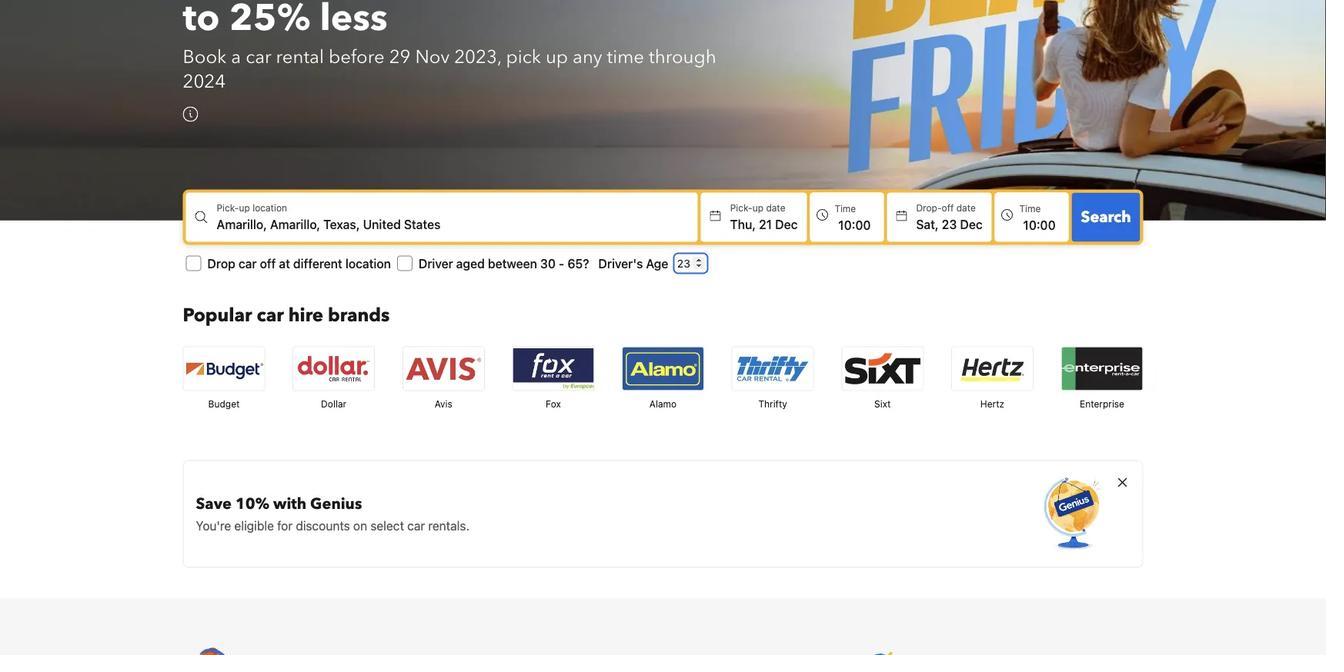 Task type: locate. For each thing, give the bounding box(es) containing it.
rental
[[276, 44, 324, 70]]

eligible
[[234, 519, 274, 533]]

1 pick- from the left
[[217, 203, 239, 213]]

0 vertical spatial location
[[253, 203, 287, 213]]

1 date from the left
[[766, 203, 786, 213]]

pick- up drop
[[217, 203, 239, 213]]

date inside the "drop-off date sat, 23 dec"
[[957, 203, 976, 213]]

brands
[[328, 303, 390, 329]]

pick
[[506, 44, 541, 70]]

pick-
[[217, 203, 239, 213], [730, 203, 753, 213]]

select
[[371, 519, 404, 533]]

23
[[942, 217, 957, 232]]

genius
[[310, 494, 362, 515]]

0 horizontal spatial pick-
[[217, 203, 239, 213]]

date up 21
[[766, 203, 786, 213]]

with
[[273, 494, 306, 515]]

0 vertical spatial off
[[942, 203, 954, 213]]

drop-
[[916, 203, 942, 213]]

1 horizontal spatial pick-
[[730, 203, 753, 213]]

budget
[[208, 399, 240, 410]]

off inside the "drop-off date sat, 23 dec"
[[942, 203, 954, 213]]

up for pick-up date thu, 21 dec
[[753, 203, 764, 213]]

pick- up thu, on the right top of the page
[[730, 203, 753, 213]]

0 horizontal spatial dec
[[775, 217, 798, 232]]

a
[[231, 44, 241, 70]]

popular
[[183, 303, 252, 329]]

1 horizontal spatial dec
[[960, 217, 983, 232]]

location up at
[[253, 203, 287, 213]]

dec inside the "drop-off date sat, 23 dec"
[[960, 217, 983, 232]]

date up 23
[[957, 203, 976, 213]]

location
[[253, 203, 287, 213], [346, 256, 391, 271]]

any
[[573, 44, 602, 70]]

drop car off at different location
[[207, 256, 391, 271]]

pick- for pick-up location
[[217, 203, 239, 213]]

car right a at the left top of page
[[246, 44, 271, 70]]

drop
[[207, 256, 235, 271]]

car
[[246, 44, 271, 70], [239, 256, 257, 271], [257, 303, 284, 329], [407, 519, 425, 533]]

see terms and conditions for more information image
[[183, 106, 198, 122]]

see terms and conditions for more information image
[[183, 106, 198, 122]]

off up 23
[[942, 203, 954, 213]]

dec for sat, 23 dec
[[960, 217, 983, 232]]

pick- inside pick-up date thu, 21 dec
[[730, 203, 753, 213]]

dollar logo image
[[293, 347, 374, 391]]

up
[[546, 44, 568, 70], [239, 203, 250, 213], [753, 203, 764, 213]]

dec inside pick-up date thu, 21 dec
[[775, 217, 798, 232]]

dec right 21
[[775, 217, 798, 232]]

1 horizontal spatial date
[[957, 203, 976, 213]]

location right different
[[346, 256, 391, 271]]

1 vertical spatial location
[[346, 256, 391, 271]]

thrifty
[[759, 399, 787, 410]]

0 horizontal spatial off
[[260, 256, 276, 271]]

date inside pick-up date thu, 21 dec
[[766, 203, 786, 213]]

fox logo image
[[513, 347, 594, 391]]

popular car hire brands
[[183, 303, 390, 329]]

you're
[[196, 519, 231, 533]]

2 dec from the left
[[960, 217, 983, 232]]

30
[[540, 256, 556, 271]]

Driver's Age number field
[[675, 254, 707, 273]]

2 horizontal spatial up
[[753, 203, 764, 213]]

up inside 'book a car rental before 29 nov 2023, pick up any time through 2024'
[[546, 44, 568, 70]]

65?
[[568, 256, 589, 271]]

dec right 23
[[960, 217, 983, 232]]

avis
[[435, 399, 452, 410]]

hire
[[288, 303, 323, 329]]

off left at
[[260, 256, 276, 271]]

hertz
[[981, 399, 1005, 410]]

date
[[766, 203, 786, 213], [957, 203, 976, 213]]

car right select on the bottom left of page
[[407, 519, 425, 533]]

aged
[[456, 256, 485, 271]]

0 horizontal spatial date
[[766, 203, 786, 213]]

before
[[329, 44, 385, 70]]

search button
[[1072, 193, 1141, 242]]

for
[[277, 519, 293, 533]]

between
[[488, 256, 537, 271]]

1 dec from the left
[[775, 217, 798, 232]]

book
[[183, 44, 227, 70]]

off
[[942, 203, 954, 213], [260, 256, 276, 271]]

2 date from the left
[[957, 203, 976, 213]]

1 horizontal spatial up
[[546, 44, 568, 70]]

dec
[[775, 217, 798, 232], [960, 217, 983, 232]]

5 million+ reviews image
[[836, 648, 897, 656]]

1 horizontal spatial off
[[942, 203, 954, 213]]

2 pick- from the left
[[730, 203, 753, 213]]

different
[[293, 256, 342, 271]]

car right drop
[[239, 256, 257, 271]]

Pick-up location field
[[217, 215, 698, 233]]

driver's
[[599, 256, 643, 271]]

0 horizontal spatial up
[[239, 203, 250, 213]]

up inside pick-up date thu, 21 dec
[[753, 203, 764, 213]]

pick- for pick-up date thu, 21 dec
[[730, 203, 753, 213]]

car left hire
[[257, 303, 284, 329]]



Task type: describe. For each thing, give the bounding box(es) containing it.
2024
[[183, 69, 226, 95]]

through
[[649, 44, 716, 70]]

thu,
[[730, 217, 756, 232]]

up for pick-up location
[[239, 203, 250, 213]]

sixt logo image
[[842, 347, 923, 391]]

age
[[646, 256, 669, 271]]

driver's age
[[599, 256, 669, 271]]

at
[[279, 256, 290, 271]]

1 vertical spatial off
[[260, 256, 276, 271]]

sat,
[[916, 217, 939, 232]]

date for 21
[[766, 203, 786, 213]]

book a car rental before 29 nov 2023, pick up any time through 2024
[[183, 44, 716, 95]]

date for 23
[[957, 203, 976, 213]]

avis logo image
[[403, 347, 484, 391]]

fox
[[546, 399, 561, 410]]

pick-up date thu, 21 dec
[[730, 203, 798, 232]]

we're here for you image
[[183, 648, 244, 656]]

10%
[[235, 494, 269, 515]]

enterprise
[[1080, 399, 1125, 410]]

search
[[1081, 207, 1131, 228]]

dollar
[[321, 399, 347, 410]]

2023,
[[454, 44, 501, 70]]

driver aged between 30 - 65?
[[419, 256, 589, 271]]

hertz logo image
[[952, 347, 1033, 391]]

on
[[353, 519, 367, 533]]

alamo
[[650, 399, 677, 410]]

discounts
[[296, 519, 350, 533]]

sixt
[[875, 399, 891, 410]]

driver
[[419, 256, 453, 271]]

save 10% with genius you're eligible for discounts on select car rentals.
[[196, 494, 470, 533]]

dec for thu, 21 dec
[[775, 217, 798, 232]]

save
[[196, 494, 232, 515]]

alamo logo image
[[623, 347, 704, 391]]

budget logo image
[[184, 347, 264, 391]]

nov
[[415, 44, 450, 70]]

car inside save 10% with genius you're eligible for discounts on select car rentals.
[[407, 519, 425, 533]]

enterprise logo image
[[1062, 347, 1143, 391]]

21
[[759, 217, 772, 232]]

rentals.
[[428, 519, 470, 533]]

pick-up location
[[217, 203, 287, 213]]

-
[[559, 256, 565, 271]]

1 horizontal spatial location
[[346, 256, 391, 271]]

29
[[389, 44, 411, 70]]

time
[[607, 44, 644, 70]]

thrifty logo image
[[733, 347, 813, 391]]

drop-off date sat, 23 dec
[[916, 203, 983, 232]]

0 horizontal spatial location
[[253, 203, 287, 213]]

car inside 'book a car rental before 29 nov 2023, pick up any time through 2024'
[[246, 44, 271, 70]]



Task type: vqa. For each thing, say whether or not it's contained in the screenshot.
'Flights' 'Link'
no



